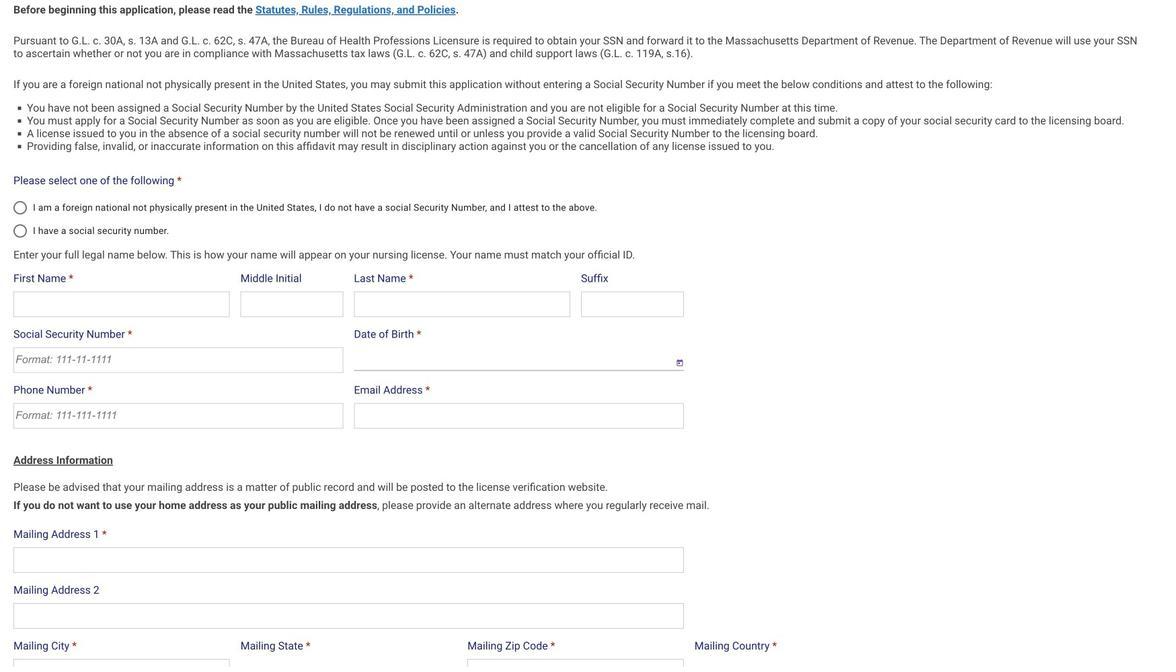 Task type: describe. For each thing, give the bounding box(es) containing it.
Format: 111-11-1111 text field
[[13, 347, 343, 373]]

Format: 111-111-1111 text field
[[13, 403, 343, 429]]



Task type: locate. For each thing, give the bounding box(es) containing it.
None text field
[[13, 292, 230, 317], [241, 292, 343, 317], [354, 292, 570, 317], [581, 292, 684, 317], [13, 603, 684, 629], [13, 292, 230, 317], [241, 292, 343, 317], [354, 292, 570, 317], [581, 292, 684, 317], [13, 603, 684, 629]]

None text field
[[354, 403, 684, 429], [13, 548, 684, 573], [13, 659, 230, 667], [468, 659, 684, 667], [354, 403, 684, 429], [13, 548, 684, 573], [13, 659, 230, 667], [468, 659, 684, 667]]

None field
[[354, 347, 665, 371]]

option group
[[6, 192, 691, 247]]



Task type: vqa. For each thing, say whether or not it's contained in the screenshot.
Format: 111-111-1111 TEXT FIELD
yes



